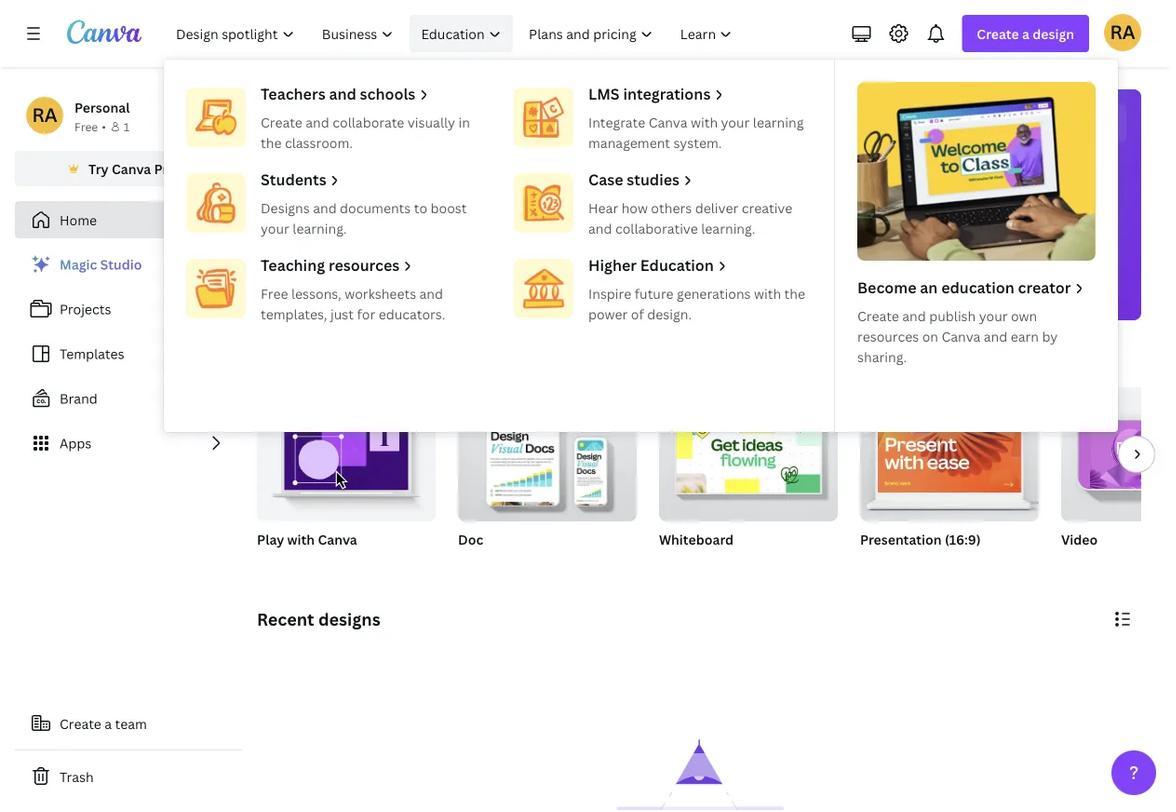 Task type: describe. For each thing, give the bounding box(es) containing it.
play
[[257, 530, 284, 548]]

free lessons, worksheets and templates, just for educators.
[[261, 285, 445, 323]]

your for lms integrations
[[721, 113, 750, 131]]

media
[[735, 290, 768, 305]]

designs
[[261, 199, 310, 217]]

for
[[357, 305, 376, 323]]

students
[[261, 169, 327, 190]]

create a team
[[60, 715, 147, 732]]

magic studio
[[60, 256, 142, 273]]

recent designs
[[257, 608, 381, 630]]

of
[[631, 305, 644, 323]]

case
[[589, 169, 624, 190]]

upload button
[[1051, 104, 1127, 142]]

higher education
[[589, 255, 714, 275]]

worksheets
[[345, 285, 416, 302]]

learning
[[753, 113, 804, 131]]

canva inside integrate canva with your learning management system.
[[649, 113, 688, 131]]

a for team
[[105, 715, 112, 732]]

lms
[[589, 84, 620, 104]]

with inside inspire future generations with the power of design.
[[754, 285, 782, 302]]

print
[[911, 290, 937, 305]]

personal
[[75, 98, 130, 116]]

education
[[942, 278, 1015, 298]]

what will you design today?
[[496, 111, 903, 151]]

education menu
[[164, 60, 1119, 432]]

•
[[102, 119, 106, 134]]

group for whiteboard
[[659, 387, 838, 522]]

try canva pro
[[89, 160, 176, 177]]

hear
[[589, 199, 619, 217]]

for you
[[281, 290, 322, 305]]

and up collaborate
[[329, 84, 357, 104]]

video
[[1062, 530, 1098, 548]]

top level navigation element
[[164, 15, 1119, 432]]

power
[[589, 305, 628, 323]]

designs
[[318, 608, 381, 630]]

docs
[[396, 290, 423, 305]]

websites button
[[1033, 224, 1083, 320]]

social media button
[[699, 224, 768, 320]]

play with canva
[[257, 530, 357, 548]]

and inside create and collaborate visually in the classroom.
[[306, 113, 329, 131]]

how
[[622, 199, 648, 217]]

you inside button
[[302, 290, 322, 305]]

create and collaborate visually in the classroom.
[[261, 113, 470, 151]]

whiteboard unlimited
[[659, 530, 734, 570]]

video group
[[1062, 387, 1172, 572]]

ra button
[[1105, 14, 1142, 51]]

1080
[[898, 555, 926, 570]]

products
[[940, 290, 989, 305]]

trash
[[60, 768, 94, 786]]

canva inside group
[[318, 530, 357, 548]]

whiteboard group
[[659, 387, 838, 572]]

inspire future generations with the power of design.
[[589, 285, 806, 323]]

doc group
[[458, 387, 637, 572]]

group for video
[[1062, 387, 1172, 522]]

videos
[[824, 290, 860, 305]]

and down print
[[903, 307, 926, 325]]

upload
[[1066, 114, 1112, 132]]

presentation
[[861, 530, 942, 548]]

education inside menu
[[641, 255, 714, 275]]

teachers and schools
[[261, 84, 416, 104]]

social
[[699, 290, 732, 305]]

group for doc
[[458, 387, 637, 522]]

generations
[[677, 285, 751, 302]]

magic
[[60, 256, 97, 273]]

px
[[929, 555, 942, 570]]

list containing magic studio
[[15, 246, 242, 462]]

recent
[[257, 608, 314, 630]]

0 horizontal spatial design
[[697, 111, 792, 151]]

unlimited
[[659, 555, 712, 570]]

create for create a team
[[60, 715, 101, 732]]

the inside inspire future generations with the power of design.
[[785, 285, 806, 302]]

in
[[459, 113, 470, 131]]

free •
[[75, 119, 106, 134]]

teachers
[[261, 84, 326, 104]]

become an education creator
[[858, 278, 1071, 298]]

today?
[[798, 111, 903, 151]]

hear how others deliver creative and collaborative learning.
[[589, 199, 793, 237]]

resources inside create and publish your own resources on canva and earn by sharing.
[[858, 327, 919, 345]]

visually
[[408, 113, 455, 131]]

own
[[1011, 307, 1038, 325]]

create for create a design
[[977, 25, 1020, 42]]

collaborative
[[616, 219, 698, 237]]

templates,
[[261, 305, 327, 323]]

print products button
[[911, 224, 989, 320]]

by
[[1043, 327, 1058, 345]]

with inside integrate canva with your learning management system.
[[691, 113, 718, 131]]

education button
[[410, 15, 513, 52]]

with inside group
[[287, 530, 315, 548]]

free for free •
[[75, 119, 98, 134]]

home
[[60, 211, 97, 229]]

schools
[[360, 84, 416, 104]]

and left earn
[[984, 327, 1008, 345]]

case studies
[[589, 169, 680, 190]]

teaching resources
[[261, 255, 400, 275]]

print products
[[911, 290, 989, 305]]

on
[[923, 327, 939, 345]]

deliver
[[695, 199, 739, 217]]

higher
[[589, 255, 637, 275]]



Task type: vqa. For each thing, say whether or not it's contained in the screenshot.
worksheets
yes



Task type: locate. For each thing, give the bounding box(es) containing it.
you down "integrations"
[[635, 111, 691, 151]]

0 horizontal spatial you
[[302, 290, 322, 305]]

1 group from the left
[[458, 387, 637, 522]]

social media
[[699, 290, 768, 305]]

2 learning. from the left
[[701, 219, 756, 237]]

for you button
[[279, 224, 324, 320]]

1 horizontal spatial a
[[1023, 25, 1030, 42]]

0 horizontal spatial learning.
[[293, 219, 347, 237]]

education up future
[[641, 255, 714, 275]]

0 horizontal spatial free
[[75, 119, 98, 134]]

others
[[651, 199, 692, 217]]

try
[[89, 160, 109, 177]]

canva down publish
[[942, 327, 981, 345]]

your inside create and publish your own resources on canva and earn by sharing.
[[979, 307, 1008, 325]]

1 horizontal spatial free
[[261, 285, 288, 302]]

designs and documents to boost your learning.
[[261, 199, 467, 237]]

0 vertical spatial you
[[635, 111, 691, 151]]

the right media
[[785, 285, 806, 302]]

0 horizontal spatial resources
[[329, 255, 400, 275]]

your
[[721, 113, 750, 131], [261, 219, 290, 237], [979, 307, 1008, 325]]

1 vertical spatial you
[[302, 290, 322, 305]]

0 vertical spatial education
[[421, 25, 485, 42]]

a inside 'dropdown button'
[[1023, 25, 1030, 42]]

learning. down the deliver
[[701, 219, 756, 237]]

ruby anderson image
[[26, 97, 63, 134]]

free for free lessons, worksheets and templates, just for educators.
[[261, 285, 288, 302]]

presentation (16:9) 1920 × 1080 px
[[861, 530, 981, 570]]

what
[[496, 111, 575, 151]]

and up classroom.
[[306, 113, 329, 131]]

create a team button
[[15, 705, 242, 742]]

just
[[331, 305, 354, 323]]

1 vertical spatial free
[[261, 285, 288, 302]]

free
[[75, 119, 98, 134], [261, 285, 288, 302]]

design inside 'dropdown button'
[[1033, 25, 1075, 42]]

system.
[[674, 134, 722, 151]]

and right the designs
[[313, 199, 337, 217]]

and up educators.
[[420, 285, 443, 302]]

ruby anderson element
[[26, 97, 63, 134]]

integrate
[[589, 113, 646, 131]]

learning. inside hear how others deliver creative and collaborative learning.
[[701, 219, 756, 237]]

1 horizontal spatial design
[[1033, 25, 1075, 42]]

design up the creative at top
[[697, 111, 792, 151]]

lms integrations
[[589, 84, 711, 104]]

design left ra dropdown button
[[1033, 25, 1075, 42]]

0 horizontal spatial education
[[421, 25, 485, 42]]

canva down "integrations"
[[649, 113, 688, 131]]

education
[[421, 25, 485, 42], [641, 255, 714, 275]]

1 vertical spatial resources
[[858, 327, 919, 345]]

1920
[[861, 555, 887, 570]]

your for become an education creator
[[979, 307, 1008, 325]]

1 horizontal spatial you
[[635, 111, 691, 151]]

2 vertical spatial your
[[979, 307, 1008, 325]]

try canva pro button
[[15, 151, 242, 186]]

and down hear
[[589, 219, 612, 237]]

2 horizontal spatial with
[[754, 285, 782, 302]]

your down the designs
[[261, 219, 290, 237]]

documents
[[340, 199, 411, 217]]

create and publish your own resources on canva and earn by sharing.
[[858, 307, 1058, 366]]

group
[[458, 387, 637, 522], [659, 387, 838, 522], [861, 387, 1039, 522], [1062, 387, 1172, 522]]

2 vertical spatial with
[[287, 530, 315, 548]]

management
[[589, 134, 671, 151]]

group for presentation (16:9)
[[861, 387, 1039, 522]]

collaborate
[[333, 113, 405, 131]]

with up system.
[[691, 113, 718, 131]]

pro
[[154, 160, 176, 177]]

brand
[[60, 390, 98, 407]]

1 horizontal spatial your
[[721, 113, 750, 131]]

0 vertical spatial your
[[721, 113, 750, 131]]

docs button
[[387, 224, 432, 320]]

with right play
[[287, 530, 315, 548]]

create inside create and collaborate visually in the classroom.
[[261, 113, 303, 131]]

create for create and collaborate visually in the classroom.
[[261, 113, 303, 131]]

0 horizontal spatial a
[[105, 715, 112, 732]]

0 vertical spatial the
[[261, 134, 282, 151]]

inspire
[[589, 285, 632, 302]]

earn
[[1011, 327, 1039, 345]]

education inside dropdown button
[[421, 25, 485, 42]]

the up students
[[261, 134, 282, 151]]

1 vertical spatial education
[[641, 255, 714, 275]]

projects
[[60, 300, 111, 318]]

design.
[[648, 305, 692, 323]]

and inside "free lessons, worksheets and templates, just for educators."
[[420, 285, 443, 302]]

0 horizontal spatial the
[[261, 134, 282, 151]]

×
[[890, 555, 895, 570]]

2 horizontal spatial your
[[979, 307, 1008, 325]]

free up templates,
[[261, 285, 288, 302]]

websites
[[1033, 290, 1083, 305]]

(16:9)
[[945, 530, 981, 548]]

canva right play
[[318, 530, 357, 548]]

and inside hear how others deliver creative and collaborative learning.
[[589, 219, 612, 237]]

an
[[920, 278, 938, 298]]

1 horizontal spatial learning.
[[701, 219, 756, 237]]

free inside "free lessons, worksheets and templates, just for educators."
[[261, 285, 288, 302]]

education up in
[[421, 25, 485, 42]]

4 group from the left
[[1062, 387, 1172, 522]]

with right social
[[754, 285, 782, 302]]

presentation (16:9) group
[[861, 387, 1039, 572]]

create for create and publish your own resources on canva and earn by sharing.
[[858, 307, 900, 325]]

apps link
[[15, 425, 242, 462]]

0 vertical spatial resources
[[329, 255, 400, 275]]

2 group from the left
[[659, 387, 838, 522]]

a inside button
[[105, 715, 112, 732]]

1 horizontal spatial the
[[785, 285, 806, 302]]

your up system.
[[721, 113, 750, 131]]

1 vertical spatial design
[[697, 111, 792, 151]]

presentations button
[[588, 224, 664, 320]]

new
[[199, 258, 222, 271]]

create a design
[[977, 25, 1075, 42]]

will
[[581, 111, 629, 151]]

1 learning. from the left
[[293, 219, 347, 237]]

1 horizontal spatial resources
[[858, 327, 919, 345]]

0 vertical spatial a
[[1023, 25, 1030, 42]]

learning.
[[293, 219, 347, 237], [701, 219, 756, 237]]

design
[[1033, 25, 1075, 42], [697, 111, 792, 151]]

1 horizontal spatial with
[[691, 113, 718, 131]]

resources up sharing.
[[858, 327, 919, 345]]

team
[[115, 715, 147, 732]]

1 vertical spatial the
[[785, 285, 806, 302]]

create a design button
[[962, 15, 1090, 52]]

educators.
[[379, 305, 445, 323]]

the
[[261, 134, 282, 151], [785, 285, 806, 302]]

create inside 'dropdown button'
[[977, 25, 1020, 42]]

0 horizontal spatial your
[[261, 219, 290, 237]]

canva inside button
[[112, 160, 151, 177]]

create inside button
[[60, 715, 101, 732]]

canva inside create and publish your own resources on canva and earn by sharing.
[[942, 327, 981, 345]]

integrations
[[623, 84, 711, 104]]

list
[[15, 246, 242, 462]]

studio
[[100, 256, 142, 273]]

resources up worksheets
[[329, 255, 400, 275]]

you right the for
[[302, 290, 322, 305]]

3 group from the left
[[861, 387, 1039, 522]]

publish
[[930, 307, 976, 325]]

projects link
[[15, 291, 242, 328]]

1 vertical spatial with
[[754, 285, 782, 302]]

presentations
[[588, 290, 664, 305]]

templates link
[[15, 335, 242, 373]]

for
[[281, 290, 299, 305]]

your inside designs and documents to boost your learning.
[[261, 219, 290, 237]]

learning. inside designs and documents to boost your learning.
[[293, 219, 347, 237]]

0 vertical spatial design
[[1033, 25, 1075, 42]]

canva right 'try'
[[112, 160, 151, 177]]

apps
[[60, 434, 92, 452]]

templates
[[60, 345, 124, 363]]

create inside create and publish your own resources on canva and earn by sharing.
[[858, 307, 900, 325]]

your left own
[[979, 307, 1008, 325]]

whiteboard
[[659, 530, 734, 548]]

videos button
[[820, 224, 864, 320]]

a for design
[[1023, 25, 1030, 42]]

trash link
[[15, 758, 242, 795]]

doc
[[458, 530, 484, 548]]

to
[[414, 199, 428, 217]]

free left •
[[75, 119, 98, 134]]

and inside designs and documents to boost your learning.
[[313, 199, 337, 217]]

sharing.
[[858, 348, 907, 366]]

teaching
[[261, 255, 325, 275]]

integrate canva with your learning management system.
[[589, 113, 804, 151]]

None search field
[[420, 173, 979, 210]]

learning. up teaching resources
[[293, 219, 347, 237]]

the inside create and collaborate visually in the classroom.
[[261, 134, 282, 151]]

0 vertical spatial with
[[691, 113, 718, 131]]

lessons,
[[291, 285, 342, 302]]

1
[[124, 119, 130, 134]]

1 vertical spatial your
[[261, 219, 290, 237]]

1 horizontal spatial education
[[641, 255, 714, 275]]

0 vertical spatial free
[[75, 119, 98, 134]]

0 horizontal spatial with
[[287, 530, 315, 548]]

classroom.
[[285, 134, 353, 151]]

ruby anderson image
[[1105, 14, 1142, 51], [1105, 14, 1142, 51]]

play with canva group
[[257, 387, 436, 549]]

create
[[977, 25, 1020, 42], [261, 113, 303, 131], [858, 307, 900, 325], [60, 715, 101, 732]]

1 vertical spatial a
[[105, 715, 112, 732]]

your inside integrate canva with your learning management system.
[[721, 113, 750, 131]]

you
[[635, 111, 691, 151], [302, 290, 322, 305]]



